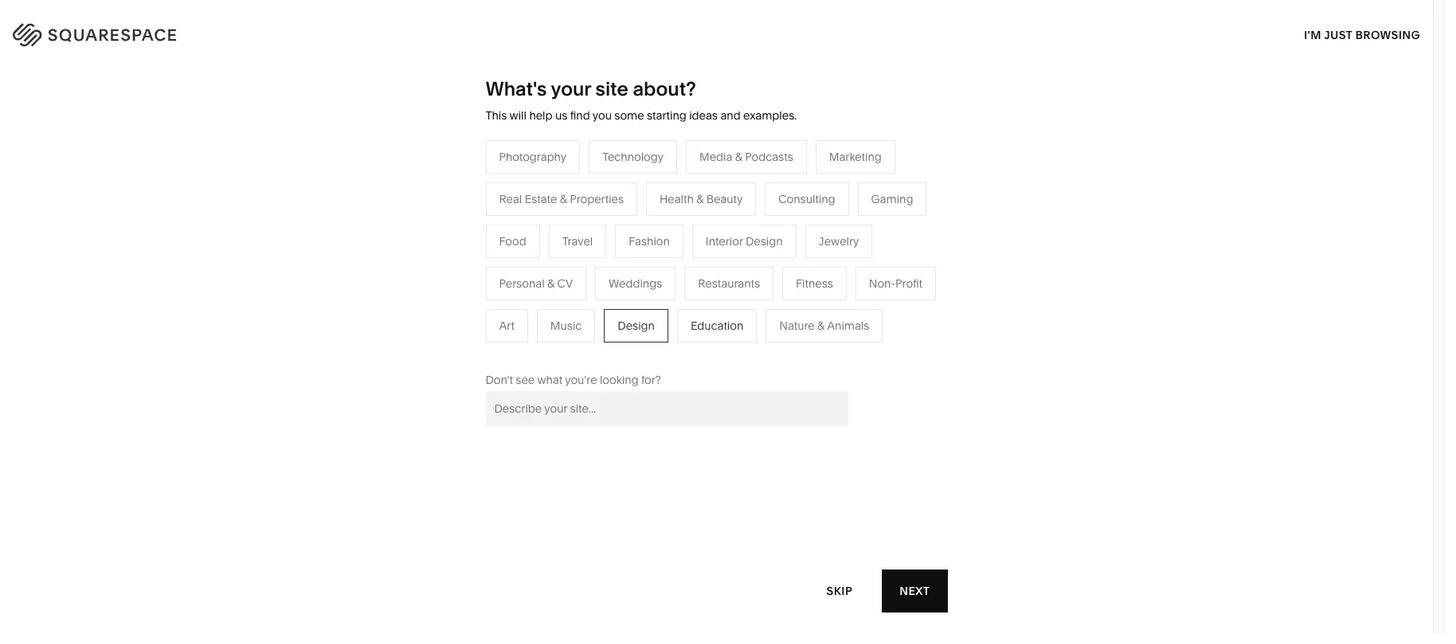 Task type: describe. For each thing, give the bounding box(es) containing it.
1 horizontal spatial properties
[[644, 341, 698, 355]]

Consulting radio
[[765, 182, 849, 216]]

see
[[516, 373, 535, 387]]

i'm just browsing
[[1304, 27, 1421, 42]]

fitness inside radio
[[796, 276, 833, 291]]

Restaurants radio
[[685, 267, 774, 300]]

design inside radio
[[618, 319, 655, 333]]

ideas
[[689, 108, 718, 123]]

Real Estate & Properties radio
[[486, 182, 638, 216]]

animals inside nature & animals option
[[827, 319, 870, 333]]

Health & Beauty radio
[[646, 182, 756, 216]]

in
[[1402, 25, 1414, 39]]

professional services
[[405, 245, 517, 260]]

& down restaurants link
[[609, 269, 616, 284]]

help
[[529, 108, 553, 123]]

1 vertical spatial media
[[573, 269, 606, 284]]

real inside "radio"
[[499, 192, 522, 206]]

restaurants inside option
[[698, 276, 760, 291]]

& right community
[[469, 293, 476, 307]]

art
[[499, 319, 515, 333]]

jewelry
[[819, 234, 859, 248]]

marketing
[[829, 150, 882, 164]]

and
[[721, 108, 741, 123]]

health
[[660, 192, 694, 206]]

examples.
[[744, 108, 797, 123]]

next
[[900, 584, 930, 598]]

0 horizontal spatial non-
[[479, 293, 506, 307]]

0 vertical spatial restaurants
[[573, 245, 635, 260]]

design inside radio
[[746, 234, 783, 248]]

travel inside 'option'
[[562, 234, 593, 248]]

nature & animals inside option
[[780, 319, 870, 333]]

weddings inside weddings radio
[[609, 276, 662, 291]]

professional services link
[[405, 245, 533, 260]]

Weddings radio
[[595, 267, 676, 300]]

fashion
[[629, 234, 670, 248]]

non-profit
[[869, 276, 923, 291]]

Interior Design radio
[[692, 225, 797, 258]]

site
[[596, 77, 629, 100]]

looking
[[600, 373, 639, 387]]

you're
[[565, 373, 597, 387]]

Food radio
[[486, 225, 540, 258]]

gaming
[[871, 192, 914, 206]]

will
[[510, 108, 527, 123]]

travel link
[[573, 221, 620, 236]]

community & non-profits
[[405, 293, 538, 307]]

& down home & decor
[[780, 245, 787, 260]]

Fitness radio
[[783, 267, 847, 300]]

1 horizontal spatial real
[[573, 341, 596, 355]]

& down and
[[735, 150, 743, 164]]

& inside radio
[[547, 276, 555, 291]]

what's
[[486, 77, 547, 100]]

non- inside "option"
[[869, 276, 896, 291]]

travel up restaurants link
[[573, 221, 604, 236]]

professional
[[405, 245, 469, 260]]

don't
[[486, 373, 513, 387]]

weddings link
[[573, 317, 643, 331]]

& inside option
[[697, 192, 704, 206]]

home & decor
[[742, 221, 819, 236]]

profit
[[896, 276, 923, 291]]

estate inside "radio"
[[525, 192, 557, 206]]

home
[[742, 221, 774, 236]]

real estate & properties inside "radio"
[[499, 192, 624, 206]]

you
[[593, 108, 612, 123]]

1 vertical spatial estate
[[599, 341, 631, 355]]

squarespace logo link
[[32, 19, 308, 45]]

& up looking
[[634, 341, 641, 355]]

community
[[405, 293, 466, 307]]



Task type: vqa. For each thing, say whether or not it's contained in the screenshot.
Add Oranssi to your favorites list icon
no



Task type: locate. For each thing, give the bounding box(es) containing it.
1 vertical spatial design
[[618, 319, 655, 333]]

media & podcasts
[[700, 150, 794, 164], [573, 269, 667, 284]]

nature inside nature & animals option
[[780, 319, 815, 333]]

real estate & properties up travel 'option'
[[499, 192, 624, 206]]

fitness down nature & animals link
[[796, 276, 833, 291]]

1 vertical spatial podcasts
[[619, 269, 667, 284]]

& inside "radio"
[[560, 192, 567, 206]]

0 vertical spatial design
[[746, 234, 783, 248]]

events
[[573, 293, 608, 307]]

0 horizontal spatial restaurants
[[573, 245, 635, 260]]

animals down fitness radio
[[827, 319, 870, 333]]

0 vertical spatial weddings
[[609, 276, 662, 291]]

podcasts down the examples.
[[745, 150, 794, 164]]

1 vertical spatial real
[[573, 341, 596, 355]]

&
[[735, 150, 743, 164], [560, 192, 567, 206], [697, 192, 704, 206], [776, 221, 784, 236], [780, 245, 787, 260], [609, 269, 616, 284], [547, 276, 555, 291], [469, 293, 476, 307], [818, 319, 825, 333], [634, 341, 641, 355]]

0 horizontal spatial media
[[573, 269, 606, 284]]

Design radio
[[604, 309, 669, 342]]

0 horizontal spatial fitness
[[742, 269, 779, 284]]

Nature & Animals radio
[[766, 309, 883, 342]]

media & podcasts link
[[573, 269, 683, 284]]

restaurants down travel link
[[573, 245, 635, 260]]

1 horizontal spatial media & podcasts
[[700, 150, 794, 164]]

weddings down events link
[[573, 317, 627, 331]]

interior design
[[706, 234, 783, 248]]

media & podcasts down and
[[700, 150, 794, 164]]

Fashion radio
[[615, 225, 684, 258]]

nature down home in the top right of the page
[[742, 245, 777, 260]]

& right home in the top right of the page
[[776, 221, 784, 236]]

home & decor link
[[742, 221, 835, 236]]

non-
[[869, 276, 896, 291], [479, 293, 506, 307]]

this
[[486, 108, 507, 123]]

0 vertical spatial media
[[700, 150, 733, 164]]

properties up travel link
[[570, 192, 624, 206]]

Music radio
[[537, 309, 596, 342]]

log             in link
[[1376, 25, 1414, 39]]

animals down decor
[[789, 245, 832, 260]]

1 vertical spatial non-
[[479, 293, 506, 307]]

personal & cv
[[499, 276, 573, 291]]

media & podcasts down restaurants link
[[573, 269, 667, 284]]

restaurants down interior
[[698, 276, 760, 291]]

1 vertical spatial real estate & properties
[[573, 341, 698, 355]]

music
[[551, 319, 582, 333]]

Non-Profit radio
[[856, 267, 936, 300]]

podcasts down fashion radio
[[619, 269, 667, 284]]

just
[[1325, 27, 1353, 42]]

estate down weddings link
[[599, 341, 631, 355]]

for?
[[641, 373, 661, 387]]

about?
[[633, 77, 696, 100]]

Technology radio
[[589, 140, 677, 174]]

& up travel 'option'
[[560, 192, 567, 206]]

real down music
[[573, 341, 596, 355]]

1 vertical spatial animals
[[827, 319, 870, 333]]

& left "cv"
[[547, 276, 555, 291]]

weddings
[[609, 276, 662, 291], [573, 317, 627, 331]]

nature & animals down the "home & decor" link
[[742, 245, 832, 260]]

1 horizontal spatial non-
[[869, 276, 896, 291]]

nature & animals
[[742, 245, 832, 260], [780, 319, 870, 333]]

weddings down restaurants link
[[609, 276, 662, 291]]

education
[[691, 319, 744, 333]]

restaurants
[[573, 245, 635, 260], [698, 276, 760, 291]]

skip button
[[809, 569, 870, 613]]

nature & animals down fitness radio
[[780, 319, 870, 333]]

& down fitness radio
[[818, 319, 825, 333]]

0 vertical spatial podcasts
[[745, 150, 794, 164]]

0 vertical spatial media & podcasts
[[700, 150, 794, 164]]

Media & Podcasts radio
[[686, 140, 807, 174]]

travel
[[573, 221, 604, 236], [562, 234, 593, 248]]

0 horizontal spatial estate
[[525, 192, 557, 206]]

community & non-profits link
[[405, 293, 554, 307]]

0 vertical spatial nature & animals
[[742, 245, 832, 260]]

real estate & properties
[[499, 192, 624, 206], [573, 341, 698, 355]]

technology
[[603, 150, 664, 164]]

1 vertical spatial properties
[[644, 341, 698, 355]]

1 horizontal spatial nature
[[780, 319, 815, 333]]

media
[[700, 150, 733, 164], [573, 269, 606, 284]]

media & podcasts inside option
[[700, 150, 794, 164]]

0 vertical spatial real
[[499, 192, 522, 206]]

1 horizontal spatial estate
[[599, 341, 631, 355]]

nature & animals link
[[742, 245, 848, 260]]

1 vertical spatial nature
[[780, 319, 815, 333]]

starting
[[647, 108, 687, 123]]

1 vertical spatial weddings
[[573, 317, 627, 331]]

properties inside real estate & properties "radio"
[[570, 192, 624, 206]]

1 horizontal spatial restaurants
[[698, 276, 760, 291]]

non- up art radio
[[479, 293, 506, 307]]

nature
[[742, 245, 777, 260], [780, 319, 815, 333]]

real up food
[[499, 192, 522, 206]]

1 horizontal spatial fitness
[[796, 276, 833, 291]]

don't see what you're looking for?
[[486, 373, 661, 387]]

non- down jewelry option
[[869, 276, 896, 291]]

profits
[[506, 293, 538, 307]]

beauty
[[707, 192, 743, 206]]

1 vertical spatial nature & animals
[[780, 319, 870, 333]]

events link
[[573, 293, 624, 307]]

fitness
[[742, 269, 779, 284], [796, 276, 833, 291]]

nature down fitness radio
[[780, 319, 815, 333]]

cv
[[557, 276, 573, 291]]

your
[[551, 77, 591, 100]]

food
[[499, 234, 526, 248]]

podcasts inside option
[[745, 150, 794, 164]]

0 horizontal spatial podcasts
[[619, 269, 667, 284]]

properties
[[570, 192, 624, 206], [644, 341, 698, 355]]

real estate & properties link
[[573, 341, 714, 355]]

0 vertical spatial non-
[[869, 276, 896, 291]]

1 vertical spatial media & podcasts
[[573, 269, 667, 284]]

degraw element
[[515, 545, 918, 634]]

some
[[615, 108, 644, 123]]

personal
[[499, 276, 545, 291]]

degraw image
[[515, 545, 918, 634]]

consulting
[[779, 192, 836, 206]]

i'm just browsing link
[[1304, 13, 1421, 57]]

us
[[555, 108, 568, 123]]

find
[[570, 108, 590, 123]]

0 vertical spatial estate
[[525, 192, 557, 206]]

0 horizontal spatial design
[[618, 319, 655, 333]]

0 horizontal spatial real
[[499, 192, 522, 206]]

what's your site about? this will help us find you some starting ideas and examples.
[[486, 77, 797, 123]]

podcasts
[[745, 150, 794, 164], [619, 269, 667, 284]]

fitness down "interior design"
[[742, 269, 779, 284]]

1 horizontal spatial podcasts
[[745, 150, 794, 164]]

log             in
[[1376, 25, 1414, 39]]

travel up "cv"
[[562, 234, 593, 248]]

what
[[537, 373, 563, 387]]

design
[[746, 234, 783, 248], [618, 319, 655, 333]]

services
[[472, 245, 517, 260]]

0 vertical spatial real estate & properties
[[499, 192, 624, 206]]

& right health
[[697, 192, 704, 206]]

Education radio
[[677, 309, 757, 342]]

restaurants link
[[573, 245, 651, 260]]

Travel radio
[[549, 225, 607, 258]]

1 horizontal spatial design
[[746, 234, 783, 248]]

health & beauty
[[660, 192, 743, 206]]

0 horizontal spatial nature
[[742, 245, 777, 260]]

real estate & properties up 'for?'
[[573, 341, 698, 355]]

Marketing radio
[[816, 140, 896, 174]]

media up beauty
[[700, 150, 733, 164]]

media inside option
[[700, 150, 733, 164]]

estate
[[525, 192, 557, 206], [599, 341, 631, 355]]

properties up 'for?'
[[644, 341, 698, 355]]

Don't see what you're looking for? field
[[486, 391, 848, 426]]

i'm
[[1304, 27, 1322, 42]]

Gaming radio
[[858, 182, 927, 216]]

real
[[499, 192, 522, 206], [573, 341, 596, 355]]

next button
[[882, 570, 948, 613]]

animals
[[789, 245, 832, 260], [827, 319, 870, 333]]

photography
[[499, 150, 567, 164]]

decor
[[786, 221, 819, 236]]

0 horizontal spatial media & podcasts
[[573, 269, 667, 284]]

1 vertical spatial restaurants
[[698, 276, 760, 291]]

Personal & CV radio
[[486, 267, 587, 300]]

Jewelry radio
[[805, 225, 873, 258]]

0 horizontal spatial properties
[[570, 192, 624, 206]]

0 vertical spatial properties
[[570, 192, 624, 206]]

Photography radio
[[486, 140, 580, 174]]

browsing
[[1356, 27, 1421, 42]]

1 horizontal spatial media
[[700, 150, 733, 164]]

media up the events
[[573, 269, 606, 284]]

0 vertical spatial nature
[[742, 245, 777, 260]]

0 vertical spatial animals
[[789, 245, 832, 260]]

Art radio
[[486, 309, 528, 342]]

log
[[1376, 25, 1399, 39]]

squarespace logo image
[[32, 19, 209, 45]]

estate down photography radio
[[525, 192, 557, 206]]

skip
[[827, 584, 853, 598]]

fitness link
[[742, 269, 795, 284]]

interior
[[706, 234, 743, 248]]



